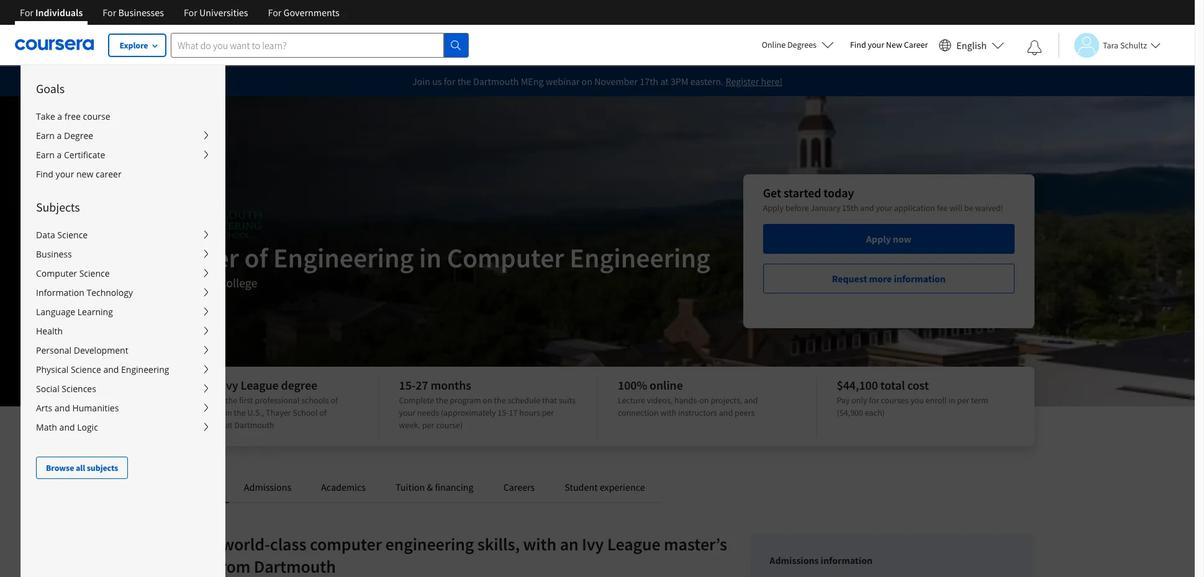 Task type: vqa. For each thing, say whether or not it's contained in the screenshot.
Arts
yes



Task type: describe. For each thing, give the bounding box(es) containing it.
tara
[[1104, 39, 1119, 51]]

admissions link
[[244, 482, 292, 494]]

register
[[726, 75, 760, 88]]

($4,900
[[837, 408, 864, 419]]

27
[[416, 378, 428, 393]]

projects,
[[711, 395, 743, 406]]

dartmouth college logo image
[[160, 211, 262, 242]]

connection
[[618, 408, 659, 419]]

careers
[[504, 482, 535, 494]]

register here! link
[[726, 75, 783, 88]]

financing
[[435, 482, 474, 494]]

social sciences
[[36, 383, 96, 395]]

of right the one
[[216, 395, 224, 406]]

and down projects,
[[719, 408, 733, 419]]

program
[[450, 395, 481, 406]]

language
[[36, 306, 75, 318]]

new
[[76, 168, 93, 180]]

personal development button
[[21, 341, 225, 360]]

data science
[[36, 229, 88, 241]]

get
[[763, 185, 782, 201]]

request
[[833, 273, 868, 285]]

1 horizontal spatial on
[[582, 75, 593, 88]]

months
[[431, 378, 472, 393]]

before
[[786, 203, 809, 214]]

schools
[[301, 395, 329, 406]]

degree
[[64, 130, 93, 142]]

physical science and engineering
[[36, 364, 169, 376]]

tuition
[[396, 482, 425, 494]]

of down schools
[[320, 408, 327, 419]]

join us for the dartmouth meng webinar on november 17th at 3pm eastern. register here!
[[413, 75, 783, 88]]

careers link
[[504, 482, 535, 494]]

master of engineering in computer engineering dartmouth college
[[160, 241, 711, 291]]

new
[[887, 39, 903, 50]]

more
[[870, 273, 893, 285]]

fee
[[937, 203, 949, 214]]

academics
[[321, 482, 366, 494]]

apply now
[[867, 233, 912, 245]]

career
[[96, 168, 122, 180]]

a for certificate
[[57, 149, 62, 161]]

$44,100 total cost pay only for courses you enroll in per term ($4,900 each)
[[837, 378, 989, 419]]

english button
[[935, 25, 1010, 65]]

with inside achieve world-class computer engineering skills, with an ivy league master's degree from dartmouth
[[524, 534, 557, 556]]

your inside get started today apply before january 15th and your application fee will be waived!
[[876, 203, 893, 214]]

health button
[[21, 322, 225, 341]]

at inside earn an ivy league degree from one of the first professional schools of engineering in the u.s., thayer school of engineering at dartmouth
[[226, 420, 233, 431]]

earn for degree
[[36, 130, 55, 142]]

your inside explore menu element
[[56, 168, 74, 180]]

hands-
[[675, 395, 700, 406]]

pay
[[837, 395, 850, 406]]

$44,100
[[837, 378, 879, 393]]

physical science and engineering button
[[21, 360, 225, 380]]

browse all subjects
[[46, 463, 118, 474]]

apply inside get started today apply before january 15th and your application fee will be waived!
[[763, 203, 784, 214]]

data science button
[[21, 226, 225, 245]]

find your new career link
[[844, 37, 935, 53]]

from
[[180, 395, 199, 406]]

the down first
[[234, 408, 246, 419]]

dartmouth inside achieve world-class computer engineering skills, with an ivy league master's degree from dartmouth
[[254, 556, 336, 578]]

and up peers
[[744, 395, 758, 406]]

the down months on the left bottom of page
[[436, 395, 448, 406]]

find for find your new career
[[851, 39, 867, 50]]

student experience link
[[565, 482, 645, 494]]

admissions for admissions information
[[770, 555, 819, 567]]

information technology button
[[21, 283, 225, 303]]

application
[[895, 203, 936, 214]]

request more information button
[[763, 264, 1015, 294]]

of right schools
[[331, 395, 338, 406]]

group containing goals
[[21, 65, 808, 578]]

achieve
[[160, 534, 218, 556]]

for for individuals
[[20, 6, 33, 19]]

eastern.
[[691, 75, 724, 88]]

earn for ivy
[[180, 378, 205, 393]]

here!
[[762, 75, 783, 88]]

computer
[[310, 534, 382, 556]]

be
[[965, 203, 974, 214]]

information
[[36, 287, 84, 299]]

class
[[270, 534, 307, 556]]

computer science
[[36, 268, 110, 280]]

lecture
[[618, 395, 646, 406]]

find for find your new career
[[36, 168, 53, 180]]

and inside math and logic dropdown button
[[59, 422, 75, 434]]

development
[[74, 345, 128, 357]]

meng
[[521, 75, 544, 88]]

science for computer
[[79, 268, 110, 280]]

admissions for admissions
[[244, 482, 292, 494]]

an inside earn an ivy league degree from one of the first professional schools of engineering in the u.s., thayer school of engineering at dartmouth
[[207, 378, 220, 393]]

0 horizontal spatial information
[[821, 555, 873, 567]]

information technology
[[36, 287, 133, 299]]

for for businesses
[[103, 6, 116, 19]]

dartmouth inside master of engineering in computer engineering dartmouth college
[[160, 275, 217, 291]]

earn an ivy league degree from one of the first professional schools of engineering in the u.s., thayer school of engineering at dartmouth
[[180, 378, 338, 431]]

today
[[824, 185, 855, 201]]

student
[[565, 482, 598, 494]]

find your new career
[[36, 168, 122, 180]]

january
[[811, 203, 841, 214]]

social sciences button
[[21, 380, 225, 399]]

banner navigation
[[10, 0, 350, 34]]

engineering inside achieve world-class computer engineering skills, with an ivy league master's degree from dartmouth
[[386, 534, 474, 556]]

schultz
[[1121, 39, 1148, 51]]

language learning
[[36, 306, 113, 318]]

explore button
[[109, 34, 166, 57]]

tara schultz button
[[1059, 33, 1162, 57]]

tuition & financing link
[[396, 482, 474, 494]]

ivy inside achieve world-class computer engineering skills, with an ivy league master's degree from dartmouth
[[582, 534, 604, 556]]

math and logic button
[[21, 418, 225, 437]]

sciences
[[62, 383, 96, 395]]

request more information
[[833, 273, 946, 285]]

complete
[[399, 395, 435, 406]]

1 vertical spatial per
[[542, 408, 554, 419]]

for for governments
[[268, 6, 282, 19]]

student experience
[[565, 482, 645, 494]]

tara schultz
[[1104, 39, 1148, 51]]

computer science button
[[21, 264, 225, 283]]

earn a degree
[[36, 130, 93, 142]]

engineering inside earn an ivy league degree from one of the first professional schools of engineering in the u.s., thayer school of engineering at dartmouth
[[180, 420, 224, 431]]

needs
[[417, 408, 439, 419]]



Task type: locate. For each thing, give the bounding box(es) containing it.
science for physical
[[71, 364, 101, 376]]

from
[[215, 556, 251, 578]]

ivy
[[223, 378, 238, 393], [582, 534, 604, 556]]

started
[[784, 185, 822, 201]]

1 horizontal spatial 15-
[[498, 408, 509, 419]]

1 vertical spatial earn
[[36, 149, 55, 161]]

online
[[650, 378, 683, 393]]

earn for certificate
[[36, 149, 55, 161]]

learning
[[78, 306, 113, 318]]

1 vertical spatial degree
[[160, 556, 211, 578]]

for right us
[[444, 75, 456, 88]]

arts and humanities
[[36, 403, 119, 414]]

1 horizontal spatial find
[[851, 39, 867, 50]]

course
[[83, 111, 110, 122]]

science inside popup button
[[71, 364, 101, 376]]

0 horizontal spatial 15-
[[399, 378, 416, 393]]

and
[[861, 203, 875, 214], [103, 364, 119, 376], [744, 395, 758, 406], [55, 403, 70, 414], [719, 408, 733, 419], [59, 422, 75, 434]]

2 for from the left
[[103, 6, 116, 19]]

15- down schedule
[[498, 408, 509, 419]]

webinar
[[546, 75, 580, 88]]

1 vertical spatial engineering
[[386, 534, 474, 556]]

0 vertical spatial for
[[444, 75, 456, 88]]

0 vertical spatial engineering
[[180, 408, 224, 419]]

1 vertical spatial 15-
[[498, 408, 509, 419]]

for left individuals
[[20, 6, 33, 19]]

1 vertical spatial with
[[524, 534, 557, 556]]

0 horizontal spatial apply
[[763, 203, 784, 214]]

admissions information
[[770, 555, 873, 567]]

individuals
[[35, 6, 83, 19]]

dartmouth inside earn an ivy league degree from one of the first professional schools of engineering in the u.s., thayer school of engineering at dartmouth
[[234, 420, 274, 431]]

business button
[[21, 245, 225, 264]]

us
[[433, 75, 442, 88]]

engineering down the one
[[180, 408, 224, 419]]

technology
[[87, 287, 133, 299]]

for
[[20, 6, 33, 19], [103, 6, 116, 19], [184, 6, 198, 19], [268, 6, 282, 19]]

for left businesses
[[103, 6, 116, 19]]

league inside achieve world-class computer engineering skills, with an ivy league master's degree from dartmouth
[[608, 534, 661, 556]]

one
[[201, 395, 215, 406]]

group
[[21, 65, 808, 578]]

first
[[239, 395, 253, 406]]

a for free
[[57, 111, 62, 122]]

thayer
[[266, 408, 291, 419]]

coursera image
[[15, 35, 94, 55]]

science up the business
[[57, 229, 88, 241]]

1 horizontal spatial information
[[894, 273, 946, 285]]

0 vertical spatial science
[[57, 229, 88, 241]]

1 vertical spatial admissions
[[770, 555, 819, 567]]

in inside '$44,100 total cost pay only for courses you enroll in per term ($4,900 each)'
[[949, 395, 956, 406]]

the left first
[[225, 395, 237, 406]]

show notifications image
[[1028, 40, 1043, 55]]

for left the universities
[[184, 6, 198, 19]]

personal
[[36, 345, 72, 357]]

degree
[[281, 378, 318, 393], [160, 556, 211, 578]]

english
[[957, 39, 987, 51]]

1 vertical spatial science
[[79, 268, 110, 280]]

0 horizontal spatial with
[[524, 534, 557, 556]]

earn inside earn an ivy league degree from one of the first professional schools of engineering in the u.s., thayer school of engineering at dartmouth
[[180, 378, 205, 393]]

subjects
[[36, 199, 80, 215]]

1 horizontal spatial admissions
[[770, 555, 819, 567]]

2 horizontal spatial on
[[700, 395, 710, 406]]

1 horizontal spatial an
[[560, 534, 579, 556]]

on right the webinar
[[582, 75, 593, 88]]

0 vertical spatial admissions
[[244, 482, 292, 494]]

governments
[[284, 6, 340, 19]]

0 vertical spatial earn
[[36, 130, 55, 142]]

math
[[36, 422, 57, 434]]

3 for from the left
[[184, 6, 198, 19]]

apply down get
[[763, 203, 784, 214]]

engineering inside physical science and engineering popup button
[[121, 364, 169, 376]]

ivy inside earn an ivy league degree from one of the first professional schools of engineering in the u.s., thayer school of engineering at dartmouth
[[223, 378, 238, 393]]

1 horizontal spatial degree
[[281, 378, 318, 393]]

0 horizontal spatial engineering
[[180, 408, 224, 419]]

courses
[[882, 395, 909, 406]]

1 horizontal spatial ivy
[[582, 534, 604, 556]]

0 vertical spatial league
[[241, 378, 279, 393]]

engineering down &
[[386, 534, 474, 556]]

league down experience
[[608, 534, 661, 556]]

computer inside master of engineering in computer engineering dartmouth college
[[447, 241, 565, 275]]

in
[[419, 241, 442, 275], [949, 395, 956, 406], [225, 408, 232, 419]]

earn down earn a degree
[[36, 149, 55, 161]]

browse
[[46, 463, 74, 474]]

the right us
[[458, 75, 471, 88]]

online degrees
[[762, 39, 817, 50]]

take
[[36, 111, 55, 122]]

explore menu element
[[21, 65, 225, 480]]

for up each)
[[870, 395, 880, 406]]

1 vertical spatial ivy
[[582, 534, 604, 556]]

0 vertical spatial an
[[207, 378, 220, 393]]

earn up from
[[180, 378, 205, 393]]

information inside button
[[894, 273, 946, 285]]

1 vertical spatial at
[[226, 420, 233, 431]]

peers
[[735, 408, 755, 419]]

2 vertical spatial in
[[225, 408, 232, 419]]

0 vertical spatial information
[[894, 273, 946, 285]]

enroll
[[926, 395, 947, 406]]

businesses
[[118, 6, 164, 19]]

with right skills,
[[524, 534, 557, 556]]

0 vertical spatial a
[[57, 111, 62, 122]]

certificate
[[64, 149, 105, 161]]

a
[[57, 111, 62, 122], [57, 130, 62, 142], [57, 149, 62, 161]]

2 horizontal spatial in
[[949, 395, 956, 406]]

term
[[972, 395, 989, 406]]

1 horizontal spatial for
[[870, 395, 880, 406]]

0 vertical spatial apply
[[763, 203, 784, 214]]

social
[[36, 383, 59, 395]]

the left schedule
[[494, 395, 506, 406]]

close image
[[768, 78, 784, 94], [768, 78, 784, 94], [768, 78, 784, 94]]

for inside '$44,100 total cost pay only for courses you enroll in per term ($4,900 each)'
[[870, 395, 880, 406]]

0 horizontal spatial find
[[36, 168, 53, 180]]

science for data
[[57, 229, 88, 241]]

4 for from the left
[[268, 6, 282, 19]]

an
[[207, 378, 220, 393], [560, 534, 579, 556]]

15-27 months complete the program on the schedule that suits your needs (approximately 15-17 hours per week, per course)
[[399, 378, 576, 431]]

in inside earn an ivy league degree from one of the first professional schools of engineering in the u.s., thayer school of engineering at dartmouth
[[225, 408, 232, 419]]

apply inside button
[[867, 233, 892, 245]]

per down needs at the bottom of page
[[422, 420, 435, 431]]

an down student
[[560, 534, 579, 556]]

0 horizontal spatial admissions
[[244, 482, 292, 494]]

of inside master of engineering in computer engineering dartmouth college
[[245, 241, 268, 275]]

an inside achieve world-class computer engineering skills, with an ivy league master's degree from dartmouth
[[560, 534, 579, 556]]

engineering
[[273, 241, 414, 275], [570, 241, 711, 275], [121, 364, 169, 376], [180, 420, 224, 431]]

100%
[[618, 378, 648, 393]]

0 vertical spatial ivy
[[223, 378, 238, 393]]

0 vertical spatial degree
[[281, 378, 318, 393]]

take a free course link
[[21, 107, 225, 126]]

at
[[661, 75, 669, 88], [226, 420, 233, 431]]

and right arts
[[55, 403, 70, 414]]

for for universities
[[184, 6, 198, 19]]

and right "15th"
[[861, 203, 875, 214]]

0 vertical spatial find
[[851, 39, 867, 50]]

degrees
[[788, 39, 817, 50]]

close image
[[768, 78, 784, 94], [768, 78, 784, 94], [768, 78, 784, 94], [768, 78, 784, 94], [768, 78, 784, 94], [768, 78, 784, 94], [768, 78, 784, 94], [768, 78, 784, 94], [768, 78, 784, 94], [768, 78, 784, 94]]

earn a degree button
[[21, 126, 225, 145]]

per left term on the bottom of page
[[958, 395, 970, 406]]

an up the one
[[207, 378, 220, 393]]

league up first
[[241, 378, 279, 393]]

on up instructors
[[700, 395, 710, 406]]

hours
[[520, 408, 540, 419]]

waived!
[[976, 203, 1004, 214]]

earn a certificate
[[36, 149, 105, 161]]

with down videos, on the bottom
[[661, 408, 677, 419]]

science down personal development
[[71, 364, 101, 376]]

2 vertical spatial a
[[57, 149, 62, 161]]

2 vertical spatial per
[[422, 420, 435, 431]]

1 for from the left
[[20, 6, 33, 19]]

find left new
[[851, 39, 867, 50]]

0 horizontal spatial per
[[422, 420, 435, 431]]

1 vertical spatial league
[[608, 534, 661, 556]]

0 vertical spatial at
[[661, 75, 669, 88]]

with inside "100% online lecture videos, hands-on projects, and connection with instructors and peers"
[[661, 408, 677, 419]]

degree left from
[[160, 556, 211, 578]]

0 vertical spatial 15-
[[399, 378, 416, 393]]

0 horizontal spatial an
[[207, 378, 220, 393]]

humanities
[[72, 403, 119, 414]]

and inside arts and humanities popup button
[[55, 403, 70, 414]]

1 horizontal spatial league
[[608, 534, 661, 556]]

1 horizontal spatial computer
[[447, 241, 565, 275]]

1 vertical spatial for
[[870, 395, 880, 406]]

2 vertical spatial earn
[[180, 378, 205, 393]]

science up information technology
[[79, 268, 110, 280]]

each)
[[866, 408, 885, 419]]

0 horizontal spatial computer
[[36, 268, 77, 280]]

personal development
[[36, 345, 128, 357]]

2 vertical spatial science
[[71, 364, 101, 376]]

15-
[[399, 378, 416, 393], [498, 408, 509, 419]]

per
[[958, 395, 970, 406], [542, 408, 554, 419], [422, 420, 435, 431]]

goals
[[36, 81, 65, 96]]

0 horizontal spatial in
[[225, 408, 232, 419]]

1 horizontal spatial with
[[661, 408, 677, 419]]

and left logic
[[59, 422, 75, 434]]

on inside "100% online lecture videos, hands-on projects, and connection with instructors and peers"
[[700, 395, 710, 406]]

instructors
[[679, 408, 718, 419]]

1 vertical spatial an
[[560, 534, 579, 556]]

1 horizontal spatial in
[[419, 241, 442, 275]]

of right master
[[245, 241, 268, 275]]

find
[[851, 39, 867, 50], [36, 168, 53, 180]]

1 vertical spatial a
[[57, 130, 62, 142]]

degree up schools
[[281, 378, 318, 393]]

all
[[76, 463, 85, 474]]

a for degree
[[57, 130, 62, 142]]

None search field
[[171, 33, 469, 57]]

0 horizontal spatial on
[[483, 395, 493, 406]]

will
[[950, 203, 963, 214]]

online degrees button
[[752, 31, 844, 58]]

your
[[868, 39, 885, 50], [56, 168, 74, 180], [876, 203, 893, 214], [399, 408, 416, 419]]

degree inside earn an ivy league degree from one of the first professional schools of engineering in the u.s., thayer school of engineering at dartmouth
[[281, 378, 318, 393]]

on right program
[[483, 395, 493, 406]]

degree inside achieve world-class computer engineering skills, with an ivy league master's degree from dartmouth
[[160, 556, 211, 578]]

per down that
[[542, 408, 554, 419]]

join
[[413, 75, 431, 88]]

0 vertical spatial with
[[661, 408, 677, 419]]

a down earn a degree
[[57, 149, 62, 161]]

engineering inside earn an ivy league degree from one of the first professional schools of engineering in the u.s., thayer school of engineering at dartmouth
[[180, 408, 224, 419]]

computer inside popup button
[[36, 268, 77, 280]]

1 horizontal spatial per
[[542, 408, 554, 419]]

find inside explore menu element
[[36, 168, 53, 180]]

What do you want to learn? text field
[[171, 33, 444, 57]]

skills,
[[478, 534, 520, 556]]

1 horizontal spatial at
[[661, 75, 669, 88]]

15th
[[843, 203, 859, 214]]

1 vertical spatial information
[[821, 555, 873, 567]]

apply left now
[[867, 233, 892, 245]]

master
[[160, 241, 239, 275]]

that
[[542, 395, 557, 406]]

15- up complete
[[399, 378, 416, 393]]

professional
[[255, 395, 300, 406]]

2 horizontal spatial per
[[958, 395, 970, 406]]

your inside the 15-27 months complete the program on the schedule that suits your needs (approximately 15-17 hours per week, per course)
[[399, 408, 416, 419]]

on inside the 15-27 months complete the program on the schedule that suits your needs (approximately 15-17 hours per week, per course)
[[483, 395, 493, 406]]

1 vertical spatial apply
[[867, 233, 892, 245]]

0 horizontal spatial for
[[444, 75, 456, 88]]

find down earn a certificate
[[36, 168, 53, 180]]

arts and humanities button
[[21, 399, 225, 418]]

a left degree
[[57, 130, 62, 142]]

0 horizontal spatial degree
[[160, 556, 211, 578]]

get started today apply before january 15th and your application fee will be waived!
[[763, 185, 1004, 214]]

3pm
[[671, 75, 689, 88]]

0 vertical spatial per
[[958, 395, 970, 406]]

league
[[241, 378, 279, 393], [608, 534, 661, 556]]

for left governments at the left
[[268, 6, 282, 19]]

per inside '$44,100 total cost pay only for courses you enroll in per term ($4,900 each)'
[[958, 395, 970, 406]]

find your new career link
[[21, 165, 225, 184]]

0 horizontal spatial at
[[226, 420, 233, 431]]

1 vertical spatial find
[[36, 168, 53, 180]]

earn down take
[[36, 130, 55, 142]]

a left free at the top of page
[[57, 111, 62, 122]]

0 horizontal spatial ivy
[[223, 378, 238, 393]]

dartmouth
[[473, 75, 519, 88], [160, 275, 217, 291], [234, 420, 274, 431], [254, 556, 336, 578]]

suits
[[559, 395, 576, 406]]

0 vertical spatial in
[[419, 241, 442, 275]]

and down development
[[103, 364, 119, 376]]

1 horizontal spatial apply
[[867, 233, 892, 245]]

(approximately
[[441, 408, 496, 419]]

1 horizontal spatial engineering
[[386, 534, 474, 556]]

league inside earn an ivy league degree from one of the first professional schools of engineering in the u.s., thayer school of engineering at dartmouth
[[241, 378, 279, 393]]

in inside master of engineering in computer engineering dartmouth college
[[419, 241, 442, 275]]

and inside physical science and engineering popup button
[[103, 364, 119, 376]]

0 horizontal spatial league
[[241, 378, 279, 393]]

1 vertical spatial in
[[949, 395, 956, 406]]

explore
[[120, 40, 148, 51]]

menu item
[[224, 65, 808, 578]]

and inside get started today apply before january 15th and your application fee will be waived!
[[861, 203, 875, 214]]

tuition & financing
[[396, 482, 474, 494]]



